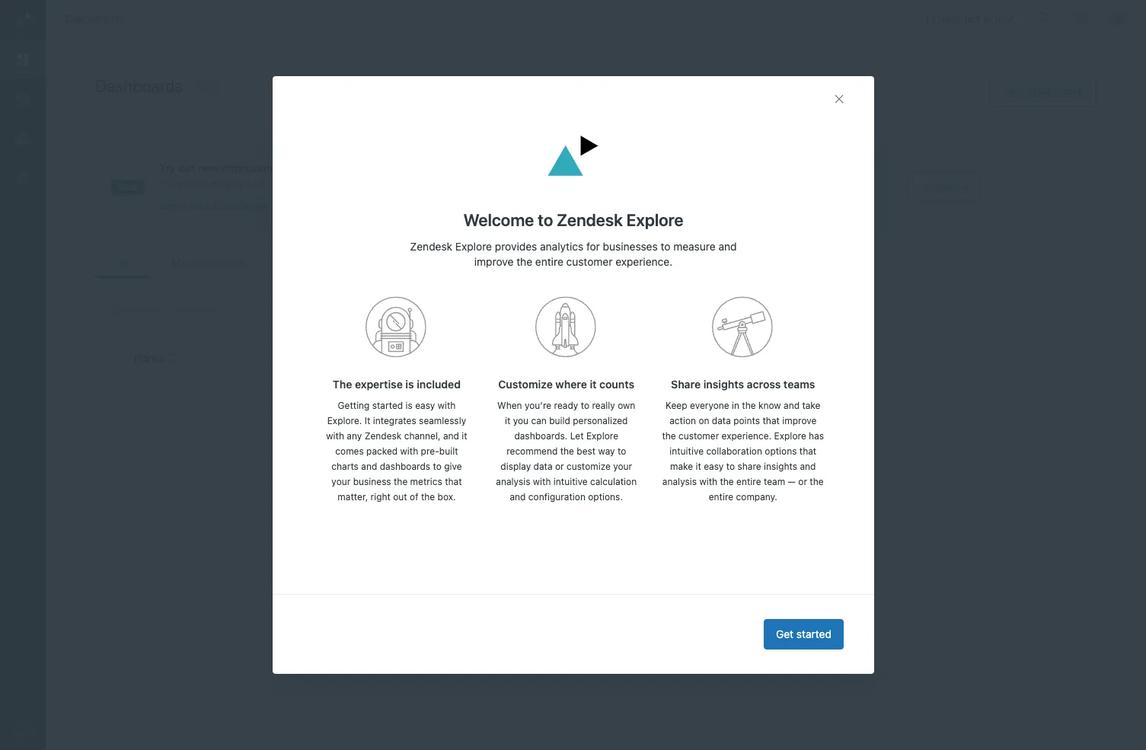 Task type: describe. For each thing, give the bounding box(es) containing it.
try it out button
[[913, 172, 981, 202]]

insights inside keep everyone in the know and take action on data points that improve the customer experience. explore has intuitive collaboration options that make it easy to share insights and analysis with the entire team — or the entire company.
[[764, 461, 797, 472]]

build inside 'when you're ready to really own it you can build personalized dashboards. let explore recommend the best way to display data or customize your analysis with intuitive calculation and configuration options.'
[[549, 415, 570, 427]]

explore inside the step 1 of 5 welcome to zendesk explore
[[562, 324, 619, 343]]

builder inside learn about dashboard builder beta link
[[277, 199, 312, 212]]

13
[[925, 12, 936, 25]]

way inside the try out new improvements in dashboard builder beta try an easier way to build and combine your dashboards.
[[225, 177, 244, 190]]

seamlessly
[[419, 415, 466, 427]]

step
[[399, 310, 423, 323]]

with up seamlessly
[[437, 400, 455, 412]]

5
[[446, 310, 453, 323]]

new dashboard
[[1004, 85, 1082, 98]]

the down metrics
[[421, 491, 435, 503]]

points
[[733, 415, 760, 427]]

zendesk inside getting started is easy with explore. it integrates seamlessly with any zendesk channel, and it comes packed with pre-built charts and dashboards to give your business the metrics that matter, right out of the box.
[[364, 431, 401, 442]]

included
[[416, 378, 461, 391]]

explore inside zendesk explore provides analytics for businesses to measure and improve the entire customer experience.
[[455, 240, 492, 253]]

is for expertise
[[405, 378, 414, 391]]

charts
[[331, 461, 358, 472]]

Search... field
[[1041, 7, 1056, 30]]

help
[[684, 354, 705, 367]]

guide
[[422, 354, 450, 367]]

1 vertical spatial dashboards
[[95, 76, 183, 96]]

ready
[[554, 400, 578, 412]]

intuitive inside keep everyone in the know and take action on data points that improve the customer experience. explore has intuitive collaboration options that make it easy to share insights and analysis with the entire team — or the entire company.
[[669, 446, 703, 457]]

any
[[346, 431, 362, 442]]

in inside the try out new improvements in dashboard builder beta try an easier way to build and combine your dashboards.
[[298, 161, 307, 174]]

calculation
[[590, 476, 637, 488]]

analytics
[[540, 240, 583, 253]]

experience. inside keep everyone in the know and take action on data points that improve the customer experience. explore has intuitive collaboration options that make it easy to share insights and analysis with the entire team — or the entire company.
[[721, 431, 771, 442]]

collaboration
[[706, 446, 762, 457]]

to left really
[[581, 400, 589, 412]]

and up business
[[361, 461, 377, 472]]

restrictions button
[[756, 350, 829, 365]]

experience. inside zendesk explore provides analytics for businesses to measure and improve the entire customer experience.
[[615, 255, 672, 268]]

new
[[1004, 85, 1026, 98]]

this
[[399, 354, 420, 367]]

the
[[332, 378, 352, 391]]

your inside 'when you're ready to really own it you can build personalized dashboards. let explore recommend the best way to display data or customize your analysis with intuitive calculation and configuration options.'
[[613, 461, 632, 472]]

learn
[[159, 199, 187, 212]]

new dashboard button
[[989, 76, 1097, 107]]

to inside this guide will walk you through the features in explore to help you analyze and share your customer data.
[[672, 354, 681, 367]]

name button
[[134, 350, 176, 365]]

your inside getting started is easy with explore. it integrates seamlessly with any zendesk channel, and it comes packed with pre-built charts and dashboards to give your business the metrics that matter, right out of the box.
[[331, 476, 350, 488]]

0 vertical spatial dashboards
[[65, 12, 124, 25]]

1 vertical spatial entire
[[736, 476, 761, 488]]

my dashboards
[[171, 257, 247, 270]]

in inside this guide will walk you through the features in explore to help you analyze and share your customer data.
[[620, 354, 629, 367]]

zendesk products image
[[1076, 14, 1087, 24]]

when
[[497, 400, 522, 412]]

and inside the try out new improvements in dashboard builder beta try an easier way to build and combine your dashboards.
[[287, 177, 305, 190]]

zendesk image
[[13, 721, 33, 740]]

out inside getting started is easy with explore. it integrates seamlessly with any zendesk channel, and it comes packed with pre-built charts and dashboards to give your business the metrics that matter, right out of the box.
[[393, 491, 407, 503]]

way inside 'when you're ready to really own it you can build personalized dashboards. let explore recommend the best way to display data or customize your analysis with intuitive calculation and configuration options.'
[[598, 446, 615, 457]]

dashboard inside the try out new improvements in dashboard builder beta try an easier way to build and combine your dashboards.
[[310, 161, 366, 174]]

really
[[592, 400, 615, 412]]

close modal image
[[833, 93, 845, 105]]

your inside the try out new improvements in dashboard builder beta try an easier way to build and combine your dashboards.
[[353, 177, 375, 190]]

across
[[747, 378, 781, 391]]

—
[[788, 476, 796, 488]]

provides
[[495, 240, 537, 253]]

with down explore.
[[326, 431, 344, 442]]

business
[[353, 476, 391, 488]]

started for get started button in welcome to zendesk explore dialog
[[705, 412, 735, 424]]

action
[[669, 415, 696, 427]]

you're
[[524, 400, 551, 412]]

easier
[[192, 177, 222, 190]]

1 vertical spatial beta
[[315, 199, 337, 212]]

the expertise is included
[[332, 378, 461, 391]]

analyze
[[399, 370, 436, 383]]

packed
[[366, 446, 397, 457]]

your inside this guide will walk you through the features in explore to help you analyze and share your customer data.
[[490, 370, 512, 383]]

modal dialog dialog
[[272, 76, 874, 674]]

own
[[618, 400, 635, 412]]

try it out
[[925, 180, 969, 193]]

box.
[[437, 491, 456, 503]]

get started button inside modal dialog 'dialog'
[[764, 619, 844, 650]]

integrates
[[373, 415, 416, 427]]

matter,
[[337, 491, 368, 503]]

built
[[439, 446, 458, 457]]

on
[[698, 415, 709, 427]]

company.
[[736, 491, 777, 503]]

to inside the step 1 of 5 welcome to zendesk explore
[[473, 324, 488, 343]]

data inside 'when you're ready to really own it you can build personalized dashboards. let explore recommend the best way to display data or customize your analysis with intuitive calculation and configuration options.'
[[533, 461, 552, 472]]

zendesk explore provides analytics for businesses to measure and improve the entire customer experience.
[[410, 240, 737, 268]]

data.
[[564, 370, 589, 383]]

customize where it counts
[[498, 378, 634, 391]]

to inside the try out new improvements in dashboard builder beta try an easier way to build and combine your dashboards.
[[247, 177, 257, 190]]

can
[[531, 415, 546, 427]]

dashboards. inside 'when you're ready to really own it you can build personalized dashboards. let explore recommend the best way to display data or customize your analysis with intuitive calculation and configuration options.'
[[514, 431, 567, 442]]

tab list containing all
[[95, 248, 1097, 279]]

or inside keep everyone in the know and take action on data points that improve the customer experience. explore has intuitive collaboration options that make it easy to share insights and analysis with the entire team — or the entire company.
[[798, 476, 807, 488]]

everyone
[[690, 400, 729, 412]]

out inside button
[[952, 180, 969, 193]]

watch video
[[603, 412, 656, 424]]

has
[[809, 431, 824, 442]]

name
[[134, 351, 164, 364]]

improvements
[[222, 161, 295, 174]]

dashboards. inside the try out new improvements in dashboard builder beta try an easier way to build and combine your dashboards.
[[378, 177, 439, 190]]

and down has
[[800, 461, 816, 472]]

team
[[764, 476, 785, 488]]

options
[[765, 446, 797, 457]]

explore inside keep everyone in the know and take action on data points that improve the customer experience. explore has intuitive collaboration options that make it easy to share insights and analysis with the entire team — or the entire company.
[[774, 431, 806, 442]]

video
[[633, 412, 656, 424]]

restrictions
[[756, 351, 817, 364]]

where
[[555, 378, 587, 391]]

walk
[[471, 354, 494, 367]]

beta
[[117, 181, 138, 192]]

display
[[500, 461, 531, 472]]

welcome inside the step 1 of 5 welcome to zendesk explore
[[399, 324, 469, 343]]

2 vertical spatial entire
[[709, 491, 733, 503]]

getting
[[338, 400, 369, 412]]

reports image
[[13, 89, 33, 109]]

configuration
[[528, 491, 585, 503]]

customize
[[566, 461, 610, 472]]

through
[[517, 354, 556, 367]]

features
[[577, 354, 618, 367]]

new
[[198, 161, 219, 174]]

that inside getting started is easy with explore. it integrates seamlessly with any zendesk channel, and it comes packed with pre-built charts and dashboards to give your business the metrics that matter, right out of the box.
[[445, 476, 462, 488]]

will
[[453, 354, 469, 367]]

easy inside keep everyone in the know and take action on data points that improve the customer experience. explore has intuitive collaboration options that make it easy to share insights and analysis with the entire team — or the entire company.
[[704, 461, 724, 472]]

customer inside keep everyone in the know and take action on data points that improve the customer experience. explore has intuitive collaboration options that make it easy to share insights and analysis with the entire team — or the entire company.
[[678, 431, 719, 442]]

improve inside zendesk explore provides analytics for businesses to measure and improve the entire customer experience.
[[474, 255, 513, 268]]

it inside keep everyone in the know and take action on data points that improve the customer experience. explore has intuitive collaboration options that make it easy to share insights and analysis with the entire team — or the entire company.
[[695, 461, 701, 472]]

share insights across teams
[[671, 378, 815, 391]]

2157a5f3 40cd 46a7 87a3 99e2fd6bc718 image
[[712, 296, 773, 358]]

welcome to zendesk explore
[[463, 210, 683, 230]]

explore inside this guide will walk you through the features in explore to help you analyze and share your customer data.
[[632, 354, 669, 367]]

explore.
[[327, 415, 362, 427]]

the up points
[[742, 400, 756, 412]]



Task type: vqa. For each thing, say whether or not it's contained in the screenshot.
tree containing Account
no



Task type: locate. For each thing, give the bounding box(es) containing it.
to down improvements
[[247, 177, 257, 190]]

way up learn about dashboard builder beta
[[225, 177, 244, 190]]

data down recommend
[[533, 461, 552, 472]]

the down collaboration
[[720, 476, 734, 488]]

build down improvements
[[260, 177, 284, 190]]

dashboard
[[1029, 85, 1082, 98]]

started
[[372, 400, 403, 412], [705, 412, 735, 424], [796, 628, 831, 641]]

2df12a3c 7f86 4948 bd5f 21e6d87db82f image
[[536, 296, 597, 358]]

datasets image
[[13, 129, 33, 149]]

0 horizontal spatial build
[[260, 177, 284, 190]]

dashboards.
[[378, 177, 439, 190], [514, 431, 567, 442]]

1 vertical spatial dashboard
[[221, 199, 274, 212]]

1 horizontal spatial intuitive
[[669, 446, 703, 457]]

that down give
[[445, 476, 462, 488]]

customer inside zendesk explore provides analytics for businesses to measure and improve the entire customer experience.
[[566, 255, 612, 268]]

0 horizontal spatial builder
[[277, 199, 312, 212]]

1 horizontal spatial that
[[762, 415, 780, 427]]

0 vertical spatial that
[[762, 415, 780, 427]]

1 vertical spatial builder
[[277, 199, 312, 212]]

0 horizontal spatial of
[[410, 491, 418, 503]]

entire down analytics
[[535, 255, 563, 268]]

1 vertical spatial experience.
[[721, 431, 771, 442]]

explore up options
[[774, 431, 806, 442]]

0 vertical spatial started
[[372, 400, 403, 412]]

1 horizontal spatial experience.
[[721, 431, 771, 442]]

your right combine
[[353, 177, 375, 190]]

watch
[[603, 412, 630, 424]]

zendesk up 1
[[410, 240, 452, 253]]

1 horizontal spatial dashboards
[[379, 461, 430, 472]]

dashboard up combine
[[310, 161, 366, 174]]

1 vertical spatial get started
[[776, 628, 831, 641]]

1 vertical spatial customer
[[515, 370, 561, 383]]

1 horizontal spatial beta
[[408, 161, 430, 174]]

in right improvements
[[298, 161, 307, 174]]

expertise
[[355, 378, 402, 391]]

0 vertical spatial get
[[687, 412, 702, 424]]

0 vertical spatial is
[[405, 378, 414, 391]]

1 horizontal spatial entire
[[709, 491, 733, 503]]

share inside keep everyone in the know and take action on data points that improve the customer experience. explore has intuitive collaboration options that make it easy to share insights and analysis with the entire team — or the entire company.
[[737, 461, 761, 472]]

to inside keep everyone in the know and take action on data points that improve the customer experience. explore has intuitive collaboration options that make it easy to share insights and analysis with the entire team — or the entire company.
[[726, 461, 735, 472]]

teams
[[783, 378, 815, 391]]

and down guide
[[439, 370, 457, 383]]

data inside keep everyone in the know and take action on data points that improve the customer experience. explore has intuitive collaboration options that make it easy to share insights and analysis with the entire team — or the entire company.
[[712, 415, 731, 427]]

tab list
[[95, 248, 1097, 279]]

your
[[353, 177, 375, 190], [490, 370, 512, 383], [613, 461, 632, 472], [331, 476, 350, 488]]

0 horizontal spatial get started
[[687, 412, 735, 424]]

to left measure
[[660, 240, 670, 253]]

1 horizontal spatial get started
[[776, 628, 831, 641]]

with up 'configuration' at the bottom of the page
[[533, 476, 551, 488]]

it
[[364, 415, 370, 427]]

entire inside zendesk explore provides analytics for businesses to measure and improve the entire customer experience.
[[535, 255, 563, 268]]

builder inside the try out new improvements in dashboard builder beta try an easier way to build and combine your dashboards.
[[368, 161, 405, 174]]

in up points
[[732, 400, 739, 412]]

easy up seamlessly
[[415, 400, 435, 412]]

improve
[[474, 255, 513, 268], [782, 415, 816, 427]]

analysis down make
[[662, 476, 697, 488]]

1 horizontal spatial build
[[549, 415, 570, 427]]

get started button
[[675, 405, 748, 432], [764, 619, 844, 650]]

1 horizontal spatial analysis
[[662, 476, 697, 488]]

the left metrics
[[393, 476, 407, 488]]

beta
[[408, 161, 430, 174], [315, 199, 337, 212]]

options.
[[588, 491, 623, 503]]

1 horizontal spatial of
[[433, 310, 444, 323]]

0 vertical spatial customer
[[566, 255, 612, 268]]

entire up company.
[[736, 476, 761, 488]]

customer down for
[[566, 255, 612, 268]]

dashboards up metrics
[[379, 461, 430, 472]]

1 horizontal spatial improve
[[782, 415, 816, 427]]

an
[[178, 177, 189, 190]]

0 horizontal spatial dashboards.
[[378, 177, 439, 190]]

your down walk
[[490, 370, 512, 383]]

that down the know
[[762, 415, 780, 427]]

in inside keep everyone in the know and take action on data points that improve the customer experience. explore has intuitive collaboration options that make it easy to share insights and analysis with the entire team — or the entire company.
[[732, 400, 739, 412]]

zendesk up packed
[[364, 431, 401, 442]]

that
[[762, 415, 780, 427], [799, 446, 816, 457], [445, 476, 462, 488]]

1 vertical spatial welcome
[[399, 324, 469, 343]]

1
[[425, 310, 430, 323]]

0 horizontal spatial that
[[445, 476, 462, 488]]

welcome inside modal dialog 'dialog'
[[463, 210, 534, 230]]

analysis down display at the left bottom of page
[[496, 476, 530, 488]]

to down collaboration
[[726, 461, 735, 472]]

keep everyone in the know and take action on data points that improve the customer experience. explore has intuitive collaboration options that make it easy to share insights and analysis with the entire team — or the entire company.
[[662, 400, 824, 503]]

2 horizontal spatial out
[[952, 180, 969, 193]]

share down collaboration
[[737, 461, 761, 472]]

with
[[437, 400, 455, 412], [326, 431, 344, 442], [400, 446, 418, 457], [533, 476, 551, 488], [699, 476, 717, 488]]

welcome to zendesk explore dialog
[[383, 292, 764, 459]]

getting started is easy with explore. it integrates seamlessly with any zendesk channel, and it comes packed with pre-built charts and dashboards to give your business the metrics that matter, right out of the box.
[[326, 400, 467, 503]]

the inside zendesk explore provides analytics for businesses to measure and improve the entire customer experience.
[[516, 255, 532, 268]]

intuitive inside 'when you're ready to really own it you can build personalized dashboards. let explore recommend the best way to display data or customize your analysis with intuitive calculation and configuration options.'
[[553, 476, 587, 488]]

0 vertical spatial build
[[260, 177, 284, 190]]

is up integrates
[[405, 400, 412, 412]]

easy
[[415, 400, 435, 412], [704, 461, 724, 472]]

learn about dashboard builder beta link
[[159, 198, 897, 213]]

measure
[[673, 240, 715, 253]]

customize
[[498, 378, 553, 391]]

to inside zendesk explore provides analytics for businesses to measure and improve the entire customer experience.
[[660, 240, 670, 253]]

way
[[225, 177, 244, 190], [598, 446, 615, 457]]

admin image
[[13, 168, 33, 188]]

1 vertical spatial started
[[705, 412, 735, 424]]

0 horizontal spatial share
[[460, 370, 487, 383]]

of right 1
[[433, 310, 444, 323]]

0 horizontal spatial experience.
[[615, 255, 672, 268]]

share down walk
[[460, 370, 487, 383]]

right
[[370, 491, 390, 503]]

entire left company.
[[709, 491, 733, 503]]

explore up features
[[562, 324, 619, 343]]

you right walk
[[496, 354, 514, 367]]

dashboards
[[189, 257, 247, 270], [379, 461, 430, 472]]

left
[[965, 12, 981, 25]]

my dashboards tab
[[150, 248, 268, 278]]

1 horizontal spatial started
[[705, 412, 735, 424]]

0 vertical spatial of
[[433, 310, 444, 323]]

to inside getting started is easy with explore. it integrates seamlessly with any zendesk channel, and it comes packed with pre-built charts and dashboards to give your business the metrics that matter, right out of the box.
[[433, 461, 441, 472]]

try for try it out
[[925, 180, 940, 193]]

0 horizontal spatial customer
[[515, 370, 561, 383]]

that down has
[[799, 446, 816, 457]]

1 vertical spatial way
[[598, 446, 615, 457]]

of inside the step 1 of 5 welcome to zendesk explore
[[433, 310, 444, 323]]

0 horizontal spatial insights
[[703, 378, 744, 391]]

welcome down 1
[[399, 324, 469, 343]]

you inside 'when you're ready to really own it you can build personalized dashboards. let explore recommend the best way to display data or customize your analysis with intuitive calculation and configuration options.'
[[513, 415, 528, 427]]

the up data.
[[558, 354, 574, 367]]

0 vertical spatial entire
[[535, 255, 563, 268]]

and up built
[[443, 431, 459, 442]]

out inside the try out new improvements in dashboard builder beta try an easier way to build and combine your dashboards.
[[178, 161, 195, 174]]

to up calculation
[[617, 446, 626, 457]]

0 horizontal spatial dashboards
[[189, 257, 247, 270]]

dashboards inside tab
[[189, 257, 247, 270]]

0 vertical spatial share
[[460, 370, 487, 383]]

step 1 of 5 welcome to zendesk explore
[[399, 310, 619, 343]]

is
[[405, 378, 414, 391], [405, 400, 412, 412]]

or right — at the right bottom of the page
[[798, 476, 807, 488]]

get for get started button in welcome to zendesk explore dialog
[[687, 412, 702, 424]]

my
[[171, 257, 186, 270]]

analysis inside keep everyone in the know and take action on data points that improve the customer experience. explore has intuitive collaboration options that make it easy to share insights and analysis with the entire team — or the entire company.
[[662, 476, 697, 488]]

easy inside getting started is easy with explore. it integrates seamlessly with any zendesk channel, and it comes packed with pre-built charts and dashboards to give your business the metrics that matter, right out of the box.
[[415, 400, 435, 412]]

counts
[[599, 378, 634, 391]]

with inside 'when you're ready to really own it you can build personalized dashboards. let explore recommend the best way to display data or customize your analysis with intuitive calculation and configuration options.'
[[533, 476, 551, 488]]

0 horizontal spatial dashboard
[[221, 199, 274, 212]]

and right measure
[[718, 240, 737, 253]]

1 horizontal spatial builder
[[368, 161, 405, 174]]

1 vertical spatial that
[[799, 446, 816, 457]]

and inside this guide will walk you through the features in explore to help you analyze and share your customer data.
[[439, 370, 457, 383]]

0 vertical spatial easy
[[415, 400, 435, 412]]

to left help
[[672, 354, 681, 367]]

is down "this"
[[405, 378, 414, 391]]

2 horizontal spatial that
[[799, 446, 816, 457]]

1 horizontal spatial get started button
[[764, 619, 844, 650]]

with down collaboration
[[699, 476, 717, 488]]

customer inside this guide will walk you through the features in explore to help you analyze and share your customer data.
[[515, 370, 561, 383]]

0 vertical spatial beta
[[408, 161, 430, 174]]

1 vertical spatial or
[[798, 476, 807, 488]]

0 horizontal spatial entire
[[535, 255, 563, 268]]

1 horizontal spatial insights
[[764, 461, 797, 472]]

0 vertical spatial data
[[712, 415, 731, 427]]

insights up everyone
[[703, 378, 744, 391]]

it inside getting started is easy with explore. it integrates seamlessly with any zendesk channel, and it comes packed with pre-built charts and dashboards to give your business the metrics that matter, right out of the box.
[[461, 431, 467, 442]]

combine
[[308, 177, 350, 190]]

try
[[159, 161, 176, 174], [159, 177, 175, 190], [925, 180, 940, 193]]

it inside 'when you're ready to really own it you can build personalized dashboards. let explore recommend the best way to display data or customize your analysis with intuitive calculation and configuration options.'
[[505, 415, 510, 427]]

0 horizontal spatial way
[[225, 177, 244, 190]]

in
[[984, 12, 992, 25], [298, 161, 307, 174], [620, 354, 629, 367], [732, 400, 739, 412]]

and
[[287, 177, 305, 190], [718, 240, 737, 253], [439, 370, 457, 383], [783, 400, 799, 412], [443, 431, 459, 442], [361, 461, 377, 472], [800, 461, 816, 472], [510, 491, 526, 503]]

improve inside keep everyone in the know and take action on data points that improve the customer experience. explore has intuitive collaboration options that make it easy to share insights and analysis with the entire team — or the entire company.
[[782, 415, 816, 427]]

builder
[[368, 161, 405, 174], [277, 199, 312, 212]]

let
[[570, 431, 584, 442]]

customer down on
[[678, 431, 719, 442]]

share
[[671, 378, 701, 391]]

1 horizontal spatial easy
[[704, 461, 724, 472]]

2 horizontal spatial customer
[[678, 431, 719, 442]]

0 horizontal spatial out
[[178, 161, 195, 174]]

welcome
[[463, 210, 534, 230], [399, 324, 469, 343]]

the down action
[[662, 431, 676, 442]]

0 vertical spatial dashboard
[[310, 161, 366, 174]]

it inside button
[[943, 180, 950, 193]]

0 horizontal spatial intuitive
[[553, 476, 587, 488]]

your up calculation
[[613, 461, 632, 472]]

0 vertical spatial experience.
[[615, 255, 672, 268]]

0 horizontal spatial started
[[372, 400, 403, 412]]

metrics
[[410, 476, 442, 488]]

recommend
[[506, 446, 557, 457]]

explore inside 'when you're ready to really own it you can build personalized dashboards. let explore recommend the best way to display data or customize your analysis with intuitive calculation and configuration options.'
[[586, 431, 618, 442]]

the inside this guide will walk you through the features in explore to help you analyze and share your customer data.
[[558, 354, 574, 367]]

0
[[203, 82, 210, 94]]

analysis inside 'when you're ready to really own it you can build personalized dashboards. let explore recommend the best way to display data or customize your analysis with intuitive calculation and configuration options.'
[[496, 476, 530, 488]]

zendesk inside the step 1 of 5 welcome to zendesk explore
[[492, 324, 558, 343]]

improve down take
[[782, 415, 816, 427]]

1 vertical spatial share
[[737, 461, 761, 472]]

1 horizontal spatial dashboards.
[[514, 431, 567, 442]]

0 vertical spatial out
[[178, 161, 195, 174]]

get inside welcome to zendesk explore dialog
[[687, 412, 702, 424]]

or left the customize
[[555, 461, 564, 472]]

1 vertical spatial data
[[533, 461, 552, 472]]

0 vertical spatial way
[[225, 177, 244, 190]]

2 analysis from the left
[[662, 476, 697, 488]]

1 vertical spatial out
[[952, 180, 969, 193]]

0 horizontal spatial improve
[[474, 255, 513, 268]]

get for get started button in modal dialog 'dialog'
[[776, 628, 793, 641]]

data right on
[[712, 415, 731, 427]]

insights down options
[[764, 461, 797, 472]]

of inside getting started is easy with explore. it integrates seamlessly with any zendesk channel, and it comes packed with pre-built charts and dashboards to give your business the metrics that matter, right out of the box.
[[410, 491, 418, 503]]

the right — at the right bottom of the page
[[810, 476, 824, 488]]

and left combine
[[287, 177, 305, 190]]

with down channel,
[[400, 446, 418, 457]]

to up analytics
[[538, 210, 553, 230]]

and inside zendesk explore provides analytics for businesses to measure and improve the entire customer experience.
[[718, 240, 737, 253]]

intuitive up 'configuration' at the bottom of the page
[[553, 476, 587, 488]]

try for try out new improvements in dashboard builder beta try an easier way to build and combine your dashboards.
[[159, 161, 176, 174]]

13 days left in trial.
[[925, 12, 1017, 25]]

0 vertical spatial insights
[[703, 378, 744, 391]]

0 vertical spatial dashboards
[[189, 257, 247, 270]]

take
[[802, 400, 820, 412]]

experience. down 'businesses'
[[615, 255, 672, 268]]

customer down through
[[515, 370, 561, 383]]

welcome up provides
[[463, 210, 534, 230]]

customer
[[566, 255, 612, 268], [515, 370, 561, 383], [678, 431, 719, 442]]

Search field
[[105, 302, 448, 316]]

2 vertical spatial customer
[[678, 431, 719, 442]]

is for started
[[405, 400, 412, 412]]

1 horizontal spatial data
[[712, 415, 731, 427]]

1 horizontal spatial out
[[393, 491, 407, 503]]

get started inside welcome to zendesk explore dialog
[[687, 412, 735, 424]]

0 horizontal spatial beta
[[315, 199, 337, 212]]

in right 'left'
[[984, 12, 992, 25]]

0 horizontal spatial data
[[533, 461, 552, 472]]

watch video button
[[591, 405, 668, 432]]

0 vertical spatial or
[[555, 461, 564, 472]]

analysis
[[496, 476, 530, 488], [662, 476, 697, 488]]

dashboard
[[310, 161, 366, 174], [221, 199, 274, 212]]

dashboard down improvements
[[221, 199, 274, 212]]

you right help
[[708, 354, 726, 367]]

explore left provides
[[455, 240, 492, 253]]

learn about dashboard builder beta
[[159, 199, 337, 212]]

build inside the try out new improvements in dashboard builder beta try an easier way to build and combine your dashboards.
[[260, 177, 284, 190]]

your down charts
[[331, 476, 350, 488]]

2 vertical spatial started
[[796, 628, 831, 641]]

data
[[712, 415, 731, 427], [533, 461, 552, 472]]

dashboards right my
[[189, 257, 247, 270]]

intuitive up make
[[669, 446, 703, 457]]

of down metrics
[[410, 491, 418, 503]]

you left can
[[513, 415, 528, 427]]

get started button inside welcome to zendesk explore dialog
[[675, 405, 748, 432]]

explore up 'businesses'
[[626, 210, 683, 230]]

explore up the counts
[[632, 354, 669, 367]]

get started
[[687, 412, 735, 424], [776, 628, 831, 641]]

zendesk up for
[[557, 210, 623, 230]]

experience. down points
[[721, 431, 771, 442]]

99f53380 12e8 4023 b6f6 c016da84aba3 image
[[366, 296, 427, 358]]

1 vertical spatial get started button
[[764, 619, 844, 650]]

way right best at the bottom
[[598, 446, 615, 457]]

started for get started button in modal dialog 'dialog'
[[796, 628, 831, 641]]

of
[[433, 310, 444, 323], [410, 491, 418, 503]]

zendesk inside zendesk explore provides analytics for businesses to measure and improve the entire customer experience.
[[410, 240, 452, 253]]

and down display at the left bottom of page
[[510, 491, 526, 503]]

or inside 'when you're ready to really own it you can build personalized dashboards. let explore recommend the best way to display data or customize your analysis with intuitive calculation and configuration options.'
[[555, 461, 564, 472]]

dashboards inside getting started is easy with explore. it integrates seamlessly with any zendesk channel, and it comes packed with pre-built charts and dashboards to give your business the metrics that matter, right out of the box.
[[379, 461, 430, 472]]

all tab
[[95, 248, 150, 278]]

the down let
[[560, 446, 574, 457]]

is inside getting started is easy with explore. it integrates seamlessly with any zendesk channel, and it comes packed with pre-built charts and dashboards to give your business the metrics that matter, right out of the box.
[[405, 400, 412, 412]]

0 vertical spatial improve
[[474, 255, 513, 268]]

explore down personalized
[[586, 431, 618, 442]]

and left take
[[783, 400, 799, 412]]

build down 'ready'
[[549, 415, 570, 427]]

1 vertical spatial improve
[[782, 415, 816, 427]]

intuitive
[[669, 446, 703, 457], [553, 476, 587, 488]]

share inside this guide will walk you through the features in explore to help you analyze and share your customer data.
[[460, 370, 487, 383]]

in up the counts
[[620, 354, 629, 367]]

with inside keep everyone in the know and take action on data points that improve the customer experience. explore has intuitive collaboration options that make it easy to share insights and analysis with the entire team — or the entire company.
[[699, 476, 717, 488]]

0 horizontal spatial easy
[[415, 400, 435, 412]]

0 vertical spatial builder
[[368, 161, 405, 174]]

insights
[[703, 378, 744, 391], [764, 461, 797, 472]]

1 vertical spatial easy
[[704, 461, 724, 472]]

1 horizontal spatial customer
[[566, 255, 612, 268]]

2 horizontal spatial entire
[[736, 476, 761, 488]]

comes
[[335, 446, 364, 457]]

improve down provides
[[474, 255, 513, 268]]

2 horizontal spatial started
[[796, 628, 831, 641]]

try inside button
[[925, 180, 940, 193]]

channel,
[[404, 431, 440, 442]]

when you're ready to really own it you can build personalized dashboards. let explore recommend the best way to display data or customize your analysis with intuitive calculation and configuration options.
[[496, 400, 637, 503]]

get started inside modal dialog 'dialog'
[[776, 628, 831, 641]]

try out new improvements in dashboard builder beta try an easier way to build and combine your dashboards.
[[159, 161, 439, 190]]

1 horizontal spatial share
[[737, 461, 761, 472]]

2 vertical spatial that
[[445, 476, 462, 488]]

give
[[444, 461, 462, 472]]

build
[[260, 177, 284, 190], [549, 415, 570, 427]]

1 horizontal spatial get
[[776, 628, 793, 641]]

businesses
[[603, 240, 658, 253]]

1 analysis from the left
[[496, 476, 530, 488]]

1 vertical spatial of
[[410, 491, 418, 503]]

0 vertical spatial intuitive
[[669, 446, 703, 457]]

dashboard image
[[13, 50, 33, 69]]

easy down collaboration
[[704, 461, 724, 472]]

keep
[[665, 400, 687, 412]]

0 horizontal spatial analysis
[[496, 476, 530, 488]]

trial.
[[995, 12, 1017, 25]]

started inside getting started is easy with explore. it integrates seamlessly with any zendesk channel, and it comes packed with pre-built charts and dashboards to give your business the metrics that matter, right out of the box.
[[372, 400, 403, 412]]

and inside 'when you're ready to really own it you can build personalized dashboards. let explore recommend the best way to display data or customize your analysis with intuitive calculation and configuration options.'
[[510, 491, 526, 503]]

about
[[190, 199, 218, 212]]

to up walk
[[473, 324, 488, 343]]

you
[[496, 354, 514, 367], [708, 354, 726, 367], [513, 415, 528, 427]]

0 vertical spatial dashboards.
[[378, 177, 439, 190]]

1 vertical spatial dashboards
[[379, 461, 430, 472]]

started inside welcome to zendesk explore dialog
[[705, 412, 735, 424]]

the inside 'when you're ready to really own it you can build personalized dashboards. let explore recommend the best way to display data or customize your analysis with intuitive calculation and configuration options.'
[[560, 446, 574, 457]]

1 vertical spatial insights
[[764, 461, 797, 472]]

pre-
[[421, 446, 439, 457]]

to left give
[[433, 461, 441, 472]]

zendesk up through
[[492, 324, 558, 343]]

0 vertical spatial welcome
[[463, 210, 534, 230]]

the down provides
[[516, 255, 532, 268]]

days
[[939, 12, 962, 25]]

get inside modal dialog 'dialog'
[[776, 628, 793, 641]]

beta inside the try out new improvements in dashboard builder beta try an easier way to build and combine your dashboards.
[[408, 161, 430, 174]]

out
[[178, 161, 195, 174], [952, 180, 969, 193], [393, 491, 407, 503]]

0 horizontal spatial get
[[687, 412, 702, 424]]

this guide will walk you through the features in explore to help you analyze and share your customer data.
[[399, 354, 729, 383]]



